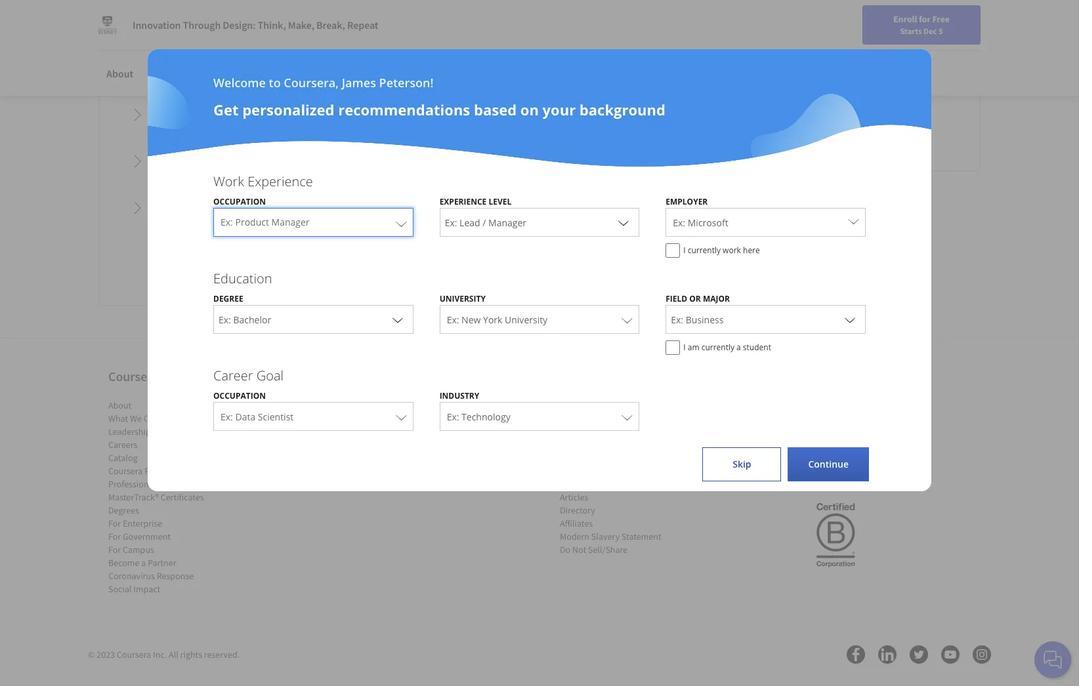 Task type: locate. For each thing, give the bounding box(es) containing it.
list item up testers
[[334, 413, 446, 426]]

break, up welcome to coursera, james peterson!
[[317, 18, 345, 32]]

2 i from the top
[[684, 342, 686, 353]]

i left am
[[684, 342, 686, 353]]

about link down the "frequently"
[[98, 59, 141, 88]]

articles
[[560, 492, 589, 504]]

Occupation field
[[214, 208, 413, 237]]

list containing about
[[108, 399, 220, 596]]

0 vertical spatial break,
[[317, 18, 345, 32]]

occupation inside "career goal" element
[[213, 391, 266, 402]]

skip
[[733, 458, 752, 471]]

new inside 'link'
[[753, 41, 770, 53]]

occupation down work
[[213, 196, 266, 207]]

1 horizontal spatial chevron down image
[[616, 215, 632, 230]]

1 vertical spatial a
[[141, 558, 146, 569]]

2 vertical spatial coursera
[[117, 650, 151, 661]]

design:
[[223, 18, 256, 32], [514, 269, 568, 291]]

2 list from the left
[[334, 399, 446, 491]]

repeat
[[347, 18, 379, 32], [514, 289, 565, 311]]

find
[[715, 41, 732, 53]]

1 list item from the left
[[334, 413, 446, 426]]

0 vertical spatial new
[[753, 41, 770, 53]]

learning
[[532, 407, 571, 420]]

currently
[[688, 245, 721, 256], [702, 342, 735, 353]]

i
[[684, 245, 686, 256], [684, 342, 686, 353]]

1 for from the top
[[109, 7, 123, 20]]

0 vertical spatial chevron down image
[[616, 215, 632, 230]]

1 vertical spatial chevron down image
[[390, 312, 406, 328]]

1 vertical spatial i
[[684, 342, 686, 353]]

break, up or
[[668, 269, 715, 291]]

0 horizontal spatial questions
[[237, 30, 314, 54]]

1 vertical spatial occupation
[[213, 391, 266, 402]]

✕ button
[[740, 249, 752, 271]]

1 horizontal spatial university
[[505, 314, 548, 326]]

innovation through design: think, make, break, repeat
[[133, 18, 379, 32], [365, 269, 715, 311]]

coursera facebook image
[[847, 646, 865, 665]]

coursera instagram image
[[973, 646, 991, 665]]

1 horizontal spatial innovation
[[365, 269, 443, 291]]

0 horizontal spatial make,
[[288, 18, 314, 32]]

©
[[88, 650, 95, 661]]

affiliates link
[[560, 518, 593, 530]]

for left businesses
[[109, 7, 123, 20]]

through inside innovation through design: think, make, break, repeat
[[447, 269, 510, 291]]

0 vertical spatial coursera
[[108, 369, 158, 385]]

for up for campus link
[[108, 531, 121, 543]]

career left "english"
[[772, 41, 797, 53]]

field
[[666, 293, 688, 305]]

for
[[919, 13, 931, 25]]

chevron down image inside work experience element
[[616, 215, 632, 230]]

experience left level
[[440, 196, 487, 207]]

career inside onboardingmodal dialog
[[213, 367, 253, 385]]

ex:
[[221, 216, 233, 228], [673, 217, 686, 229], [447, 314, 459, 326], [221, 411, 233, 423], [447, 411, 459, 423]]

technology
[[462, 411, 511, 423]]

a
[[737, 342, 741, 353], [141, 558, 146, 569]]

1 list from the left
[[108, 399, 220, 596]]

testers
[[353, 426, 381, 438]]

questions up learner
[[749, 111, 803, 128]]

chevron down image inside education element
[[390, 312, 406, 328]]

1 vertical spatial think,
[[572, 269, 616, 291]]

james
[[342, 75, 376, 91]]

education
[[213, 270, 272, 288]]

0 horizontal spatial a
[[141, 558, 146, 569]]

a inside dialog
[[737, 342, 741, 353]]

1 horizontal spatial career
[[772, 41, 797, 53]]

list item
[[334, 413, 446, 426], [560, 413, 672, 426]]

occupation for work
[[213, 196, 266, 207]]

center
[[815, 135, 844, 149]]

all
[[169, 650, 178, 661]]

visit the learner help center link
[[718, 135, 844, 149]]

3 list from the left
[[560, 399, 672, 557]]

career inside 'link'
[[772, 41, 797, 53]]

list
[[108, 399, 220, 596], [334, 399, 446, 491], [560, 399, 672, 557]]

0 vertical spatial experience
[[248, 173, 313, 190]]

for enterprise link
[[108, 518, 162, 530]]

about link up what
[[108, 400, 132, 412]]

occupation
[[213, 196, 266, 207], [213, 391, 266, 402]]

repeat up ex: new york university
[[514, 289, 565, 311]]

professional certificates link
[[108, 479, 201, 491]]

coursera up what we offer link
[[108, 369, 158, 385]]

design: up ex: new york university
[[514, 269, 568, 291]]

reserved.
[[204, 650, 240, 661]]

catalog link
[[108, 453, 138, 464]]

0 vertical spatial a
[[737, 342, 741, 353]]

skip button
[[703, 448, 782, 482]]

2 horizontal spatial list
[[560, 399, 672, 557]]

partner
[[148, 558, 176, 569]]

work
[[723, 245, 741, 256]]

field or major
[[666, 293, 730, 305]]

certificates
[[158, 479, 201, 491], [161, 492, 204, 504]]

manager
[[271, 216, 310, 228]]

leadership
[[108, 426, 151, 438]]

1 vertical spatial coursera
[[108, 466, 143, 478]]

occupation for career
[[213, 391, 266, 402]]

1 horizontal spatial questions
[[749, 111, 803, 128]]

1 horizontal spatial make,
[[620, 269, 664, 291]]

university right york
[[505, 314, 548, 326]]

2 occupation from the top
[[213, 391, 266, 402]]

1 vertical spatial new
[[462, 314, 481, 326]]

more questions
[[718, 111, 803, 128]]

a inside about what we offer leadership careers catalog coursera plus professional certificates mastertrack® certificates degrees for enterprise for government for campus become a partner coronavirus response social impact
[[141, 558, 146, 569]]

about link for what we offer
[[108, 400, 132, 412]]

1 vertical spatial innovation
[[365, 269, 443, 291]]

about link for modules
[[98, 59, 141, 88]]

your
[[734, 41, 751, 53], [543, 100, 576, 119]]

university up york
[[440, 293, 486, 305]]

chevron down image
[[616, 215, 632, 230], [390, 312, 406, 328]]

your right on
[[543, 100, 576, 119]]

welcome
[[213, 75, 266, 91]]

0 horizontal spatial chevron down image
[[390, 312, 406, 328]]

currently inside education element
[[702, 342, 735, 353]]

2 list item from the left
[[560, 413, 672, 426]]

1 vertical spatial currently
[[702, 342, 735, 353]]

get it on google play image
[[786, 442, 886, 472]]

0 vertical spatial currently
[[688, 245, 721, 256]]

for inside banner navigation
[[109, 7, 123, 20]]

for down degrees link
[[108, 518, 121, 530]]

0 vertical spatial think,
[[258, 18, 286, 32]]

through up modules link
[[183, 18, 221, 32]]

about inside about what we offer leadership careers catalog coursera plus professional certificates mastertrack® certificates degrees for enterprise for government for campus become a partner coronavirus response social impact
[[108, 400, 132, 412]]

1 horizontal spatial think,
[[572, 269, 616, 291]]

1 vertical spatial your
[[543, 100, 576, 119]]

2023
[[97, 650, 115, 661]]

press
[[560, 400, 581, 412]]

ex: new york university
[[447, 314, 548, 326]]

1 horizontal spatial list
[[334, 399, 446, 491]]

0 vertical spatial university
[[440, 293, 486, 305]]

0 vertical spatial through
[[183, 18, 221, 32]]

1 horizontal spatial new
[[753, 41, 770, 53]]

a left student
[[737, 342, 741, 353]]

social impact link
[[108, 584, 160, 596]]

0 horizontal spatial innovation
[[133, 18, 181, 32]]

ex: product manager
[[221, 216, 310, 228]]

ex: left york
[[447, 314, 459, 326]]

rights
[[180, 650, 202, 661]]

sell/share
[[588, 545, 628, 556]]

new right find on the right of the page
[[753, 41, 770, 53]]

0 vertical spatial career
[[772, 41, 797, 53]]

0 horizontal spatial new
[[462, 314, 481, 326]]

0 vertical spatial your
[[734, 41, 751, 53]]

currently left work
[[688, 245, 721, 256]]

what we offer link
[[108, 413, 163, 425]]

your right find on the right of the page
[[734, 41, 751, 53]]

occupation up data
[[213, 391, 266, 402]]

coursera youtube image
[[942, 646, 960, 665]]

career left goal
[[213, 367, 253, 385]]

articles directory affiliates modern slavery statement do not sell/share
[[560, 492, 662, 556]]

for government link
[[108, 531, 171, 543]]

occupation inside work experience element
[[213, 196, 266, 207]]

ex: down industry
[[447, 411, 459, 423]]

i right i currently work here option
[[684, 245, 686, 256]]

1 vertical spatial make,
[[620, 269, 664, 291]]

1 vertical spatial about
[[108, 400, 132, 412]]

1 vertical spatial design:
[[514, 269, 568, 291]]

1 horizontal spatial through
[[447, 269, 510, 291]]

leadership link
[[108, 426, 151, 438]]

repeat up james
[[347, 18, 379, 32]]

0 horizontal spatial list
[[108, 399, 220, 596]]

logo of certified b corporation image
[[809, 496, 862, 575]]

ex: down "employer"
[[673, 217, 686, 229]]

None search field
[[187, 34, 502, 61]]

not
[[573, 545, 586, 556]]

currently right am
[[702, 342, 735, 353]]

1 vertical spatial through
[[447, 269, 510, 291]]

0 horizontal spatial career
[[213, 367, 253, 385]]

dec
[[924, 26, 937, 36]]

microsoft
[[688, 217, 729, 229]]

1 vertical spatial career
[[213, 367, 253, 385]]

design: up welcome
[[223, 18, 256, 32]]

1 vertical spatial about link
[[108, 400, 132, 412]]

through up york
[[447, 269, 510, 291]]

1 horizontal spatial list item
[[560, 413, 672, 426]]

1 horizontal spatial break,
[[668, 269, 715, 291]]

visit
[[718, 135, 738, 149]]

new
[[753, 41, 770, 53], [462, 314, 481, 326]]

the
[[740, 135, 755, 149]]

experience
[[248, 173, 313, 190], [440, 196, 487, 207]]

experience up manager
[[248, 173, 313, 190]]

certificates down professional certificates link
[[161, 492, 204, 504]]

0 vertical spatial design:
[[223, 18, 256, 32]]

coronavirus
[[108, 571, 155, 583]]

major
[[703, 293, 730, 305]]

chevron down image
[[842, 312, 858, 328]]

1 horizontal spatial repeat
[[514, 289, 565, 311]]

0 vertical spatial i
[[684, 245, 686, 256]]

0 vertical spatial questions
[[237, 30, 314, 54]]

1 vertical spatial questions
[[749, 111, 803, 128]]

coursera left 'inc.'
[[117, 650, 151, 661]]

currently inside work experience element
[[688, 245, 721, 256]]

1 vertical spatial experience
[[440, 196, 487, 207]]

work
[[213, 173, 244, 190]]

1 occupation from the top
[[213, 196, 266, 207]]

recommendations link
[[237, 59, 338, 88]]

0 vertical spatial occupation
[[213, 196, 266, 207]]

innovation through design: think, make, break, repeat up ex: new york university
[[365, 269, 715, 311]]

ex: left product
[[221, 216, 233, 228]]

I am currently a student checkbox
[[666, 341, 680, 355]]

about down the "frequently"
[[106, 67, 134, 80]]

0 horizontal spatial your
[[543, 100, 576, 119]]

beta testers
[[334, 426, 381, 438]]

1 horizontal spatial design:
[[514, 269, 568, 291]]

catalog
[[108, 453, 138, 464]]

certificates up mastertrack® certificates link
[[158, 479, 201, 491]]

list item up terms 'link'
[[560, 413, 672, 426]]

0 horizontal spatial experience
[[248, 173, 313, 190]]

asked
[[187, 30, 233, 54]]

student
[[743, 342, 771, 353]]

for up "become"
[[108, 545, 121, 556]]

1 horizontal spatial your
[[734, 41, 751, 53]]

questions up recommendations link
[[237, 30, 314, 54]]

ex: inside education element
[[447, 314, 459, 326]]

career
[[772, 41, 797, 53], [213, 367, 253, 385]]

1 horizontal spatial a
[[737, 342, 741, 353]]

0 vertical spatial repeat
[[347, 18, 379, 32]]

coursera down catalog
[[108, 466, 143, 478]]

about up what
[[108, 400, 132, 412]]

1 vertical spatial repeat
[[514, 289, 565, 311]]

1 i from the top
[[684, 245, 686, 256]]

modules link
[[162, 59, 216, 88]]

a down the campus on the bottom left
[[141, 558, 146, 569]]

0 vertical spatial about link
[[98, 59, 141, 88]]

collapsed list
[[116, 92, 663, 352]]

1 vertical spatial break,
[[668, 269, 715, 291]]

coursera plus link
[[108, 466, 161, 478]]

0 horizontal spatial list item
[[334, 413, 446, 426]]

through
[[183, 18, 221, 32], [447, 269, 510, 291]]

1 vertical spatial innovation through design: think, make, break, repeat
[[365, 269, 715, 311]]

ex: left data
[[221, 411, 233, 423]]

new left york
[[462, 314, 481, 326]]

what
[[108, 413, 128, 425]]

governments link
[[278, 0, 364, 26]]

new inside education element
[[462, 314, 481, 326]]

slavery
[[591, 531, 620, 543]]

0 vertical spatial about
[[106, 67, 134, 80]]

innovation through design: think, make, break, repeat up recommendations
[[133, 18, 379, 32]]



Task type: vqa. For each thing, say whether or not it's contained in the screenshot.
Break,
yes



Task type: describe. For each thing, give the bounding box(es) containing it.
show notifications image
[[902, 43, 918, 58]]

ex: for ex: product manager
[[221, 216, 233, 228]]

terms link
[[560, 426, 584, 438]]

english button
[[804, 26, 883, 69]]

0 horizontal spatial repeat
[[347, 18, 379, 32]]

onboardingmodal dialog
[[0, 0, 1079, 687]]

data
[[235, 411, 256, 423]]

about for about
[[106, 67, 134, 80]]

coursera linkedin image
[[879, 646, 897, 665]]

0 horizontal spatial through
[[183, 18, 221, 32]]

0 vertical spatial innovation through design: think, make, break, repeat
[[133, 18, 379, 32]]

1 vertical spatial certificates
[[161, 492, 204, 504]]

am
[[688, 342, 700, 353]]

find your new career link
[[708, 39, 804, 56]]

governments
[[298, 7, 359, 20]]

start learning link
[[488, 397, 592, 431]]

break, inside innovation through design: think, make, break, repeat
[[668, 269, 715, 291]]

find your new career
[[715, 41, 797, 53]]

testimonials
[[367, 67, 424, 80]]

make, inside innovation through design: think, make, break, repeat
[[620, 269, 664, 291]]

on
[[521, 100, 539, 119]]

ex: for ex: data scientist
[[221, 411, 233, 423]]

chat with us image
[[1043, 650, 1064, 671]]

more
[[718, 111, 746, 128]]

0 horizontal spatial think,
[[258, 18, 286, 32]]

education element
[[200, 270, 879, 362]]

start learning button
[[488, 397, 592, 431]]

ex: data scientist
[[221, 411, 294, 423]]

modern slavery statement link
[[560, 531, 662, 543]]

ex: technology
[[447, 411, 511, 423]]

affiliates
[[560, 518, 593, 530]]

i for work experience
[[684, 245, 686, 256]]

4 for from the top
[[108, 545, 121, 556]]

2 for from the top
[[108, 518, 121, 530]]

ex: for ex: microsoft
[[673, 217, 686, 229]]

about for about what we offer leadership careers catalog coursera plus professional certificates mastertrack® certificates degrees for enterprise for government for campus become a partner coronavirus response social impact
[[108, 400, 132, 412]]

beta
[[334, 426, 352, 438]]

free
[[933, 13, 950, 25]]

career goal
[[213, 367, 284, 385]]

employer
[[666, 196, 708, 207]]

inc.
[[153, 650, 167, 661]]

list containing learners
[[334, 399, 446, 491]]

innovation inside innovation through design: think, make, break, repeat
[[365, 269, 443, 291]]

0 vertical spatial make,
[[288, 18, 314, 32]]

peterson!
[[379, 75, 434, 91]]

frequently asked questions
[[98, 30, 314, 54]]

0 horizontal spatial design:
[[223, 18, 256, 32]]

think, inside innovation through design: think, make, break, repeat
[[572, 269, 616, 291]]

chevron down image for experience level
[[616, 215, 632, 230]]

become
[[108, 558, 139, 569]]

plus
[[145, 466, 161, 478]]

to
[[269, 75, 281, 91]]

0 horizontal spatial break,
[[317, 18, 345, 32]]

beta testers link
[[334, 426, 381, 438]]

start learning
[[508, 407, 571, 420]]

offer
[[144, 413, 163, 425]]

we
[[130, 413, 142, 425]]

learners
[[334, 400, 367, 412]]

modules
[[170, 67, 208, 80]]

chevron down image for degree
[[390, 312, 406, 328]]

careers
[[108, 439, 137, 451]]

1 vertical spatial university
[[505, 314, 548, 326]]

coronavirus response link
[[108, 571, 194, 583]]

opens in a new tab image
[[245, 329, 256, 339]]

list containing press
[[560, 399, 672, 557]]

enterprise
[[123, 518, 162, 530]]

do
[[560, 545, 571, 556]]

careers link
[[108, 439, 137, 451]]

0 vertical spatial certificates
[[158, 479, 201, 491]]

modern
[[560, 531, 590, 543]]

design: inside innovation through design: think, make, break, repeat
[[514, 269, 568, 291]]

list item for beta testers
[[334, 413, 446, 426]]

coursera inside about what we offer leadership careers catalog coursera plus professional certificates mastertrack® certificates degrees for enterprise for government for campus become a partner coronavirus response social impact
[[108, 466, 143, 478]]

testimonials link
[[359, 59, 432, 88]]

i currently work here
[[684, 245, 760, 256]]

✕
[[740, 249, 752, 271]]

i am currently a student
[[684, 342, 771, 353]]

ex: microsoft
[[673, 217, 729, 229]]

continue button
[[788, 448, 869, 482]]

your inside 'link'
[[734, 41, 751, 53]]

based
[[474, 100, 517, 119]]

here
[[743, 245, 760, 256]]

0 horizontal spatial university
[[440, 293, 486, 305]]

directory link
[[560, 505, 595, 517]]

the university of sydney image
[[98, 16, 117, 34]]

get
[[213, 100, 239, 119]]

work experience element
[[200, 173, 879, 265]]

enroll for free starts dec 5
[[894, 13, 950, 36]]

i for education
[[684, 342, 686, 353]]

goal
[[257, 367, 284, 385]]

1 horizontal spatial experience
[[440, 196, 487, 207]]

help
[[792, 135, 813, 149]]

businesses
[[125, 7, 173, 20]]

learner
[[757, 135, 790, 149]]

your inside onboardingmodal dialog
[[543, 100, 576, 119]]

3 for from the top
[[108, 531, 121, 543]]

0 vertical spatial innovation
[[133, 18, 181, 32]]

coursera,
[[284, 75, 339, 91]]

banner navigation
[[11, 0, 369, 36]]

© 2023 coursera inc. all rights reserved.
[[88, 650, 240, 661]]

visit the learner help center
[[718, 135, 844, 149]]

mastertrack®
[[108, 492, 159, 504]]

campus
[[123, 545, 154, 556]]

career goal element
[[200, 367, 879, 438]]

ex: for ex: new york university
[[447, 314, 459, 326]]

starts
[[900, 26, 922, 36]]

mastertrack® certificates link
[[108, 492, 204, 504]]

start
[[508, 407, 530, 420]]

directory
[[560, 505, 595, 517]]

coursera twitter image
[[910, 646, 928, 665]]

for campus link
[[108, 545, 154, 556]]

degrees
[[108, 505, 139, 517]]

articles link
[[560, 492, 589, 504]]

impact
[[133, 584, 160, 596]]

welcome to coursera, james peterson!
[[213, 75, 434, 91]]

statement
[[622, 531, 662, 543]]

work experience
[[213, 173, 313, 190]]

list item for terms
[[560, 413, 672, 426]]

repeat inside innovation through design: think, make, break, repeat
[[514, 289, 565, 311]]

scientist
[[258, 411, 294, 423]]

ex: for ex: technology
[[447, 411, 459, 423]]

I currently work here checkbox
[[666, 244, 680, 258]]

professional
[[108, 479, 156, 491]]

about what we offer leadership careers catalog coursera plus professional certificates mastertrack® certificates degrees for enterprise for government for campus become a partner coronavirus response social impact
[[108, 400, 204, 596]]



